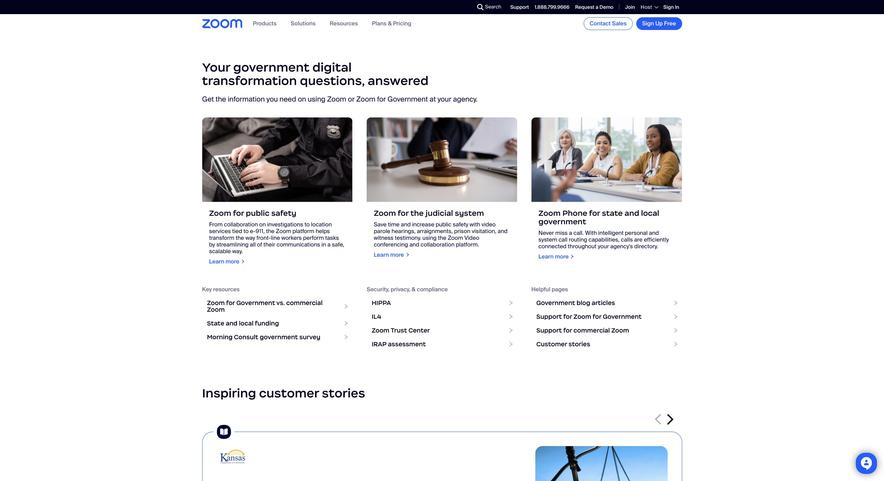 Task type: vqa. For each thing, say whether or not it's contained in the screenshot.
leftmost News
no



Task type: describe. For each thing, give the bounding box(es) containing it.
information
[[228, 95, 265, 104]]

the left prison
[[438, 234, 447, 242]]

platform.
[[456, 241, 479, 249]]

your
[[202, 60, 230, 75]]

video
[[482, 221, 496, 228]]

learn inside zoom phone for state and local government never miss a call. with intelligent personal and system call routing capabilities, calls are efficiently connected throughout your agency's directory. learn more
[[539, 253, 554, 261]]

request a demo link
[[576, 4, 614, 10]]

join
[[626, 4, 636, 10]]

the right get
[[216, 95, 226, 104]]

kansas state corrections logo image
[[217, 447, 248, 468]]

from
[[209, 221, 223, 228]]

state
[[602, 209, 623, 218]]

zoom logo image
[[202, 19, 242, 28]]

team in boardroom image
[[532, 118, 683, 202]]

government inside zoom phone for state and local government never miss a call. with intelligent personal and system call routing capabilities, calls are efficiently connected throughout your agency's directory. learn more
[[539, 217, 587, 227]]

solutions button
[[291, 20, 316, 27]]

1.888.799.9666 link
[[535, 4, 570, 10]]

zoom phone for state and local government never miss a call. with intelligent personal and system call routing capabilities, calls are efficiently connected throughout your agency's directory. learn more
[[539, 209, 669, 261]]

hearings,
[[392, 228, 416, 235]]

pricing
[[393, 20, 412, 27]]

next slide image
[[668, 415, 674, 425]]

vs.
[[277, 299, 285, 307]]

time
[[388, 221, 400, 228]]

resources
[[330, 20, 358, 27]]

helps
[[316, 228, 330, 235]]

host
[[641, 4, 653, 10]]

0 vertical spatial your
[[438, 95, 452, 104]]

support for support for commercial zoom
[[537, 327, 562, 335]]

streamlining
[[217, 241, 249, 249]]

and up directory.
[[650, 229, 659, 237]]

the right the '911,'
[[266, 228, 275, 235]]

plans & pricing link
[[372, 20, 412, 27]]

in
[[322, 241, 326, 249]]

digital
[[313, 60, 352, 75]]

1 vertical spatial commercial
[[574, 327, 610, 335]]

funding
[[255, 320, 279, 328]]

tied
[[232, 228, 242, 235]]

phone
[[563, 209, 588, 218]]

more inside zoom phone for state and local government never miss a call. with intelligent personal and system call routing capabilities, calls are efficiently connected throughout your agency's directory. learn more
[[555, 253, 569, 261]]

state and local funding link
[[202, 317, 353, 331]]

irap assessment
[[372, 341, 426, 349]]

testimonialcarouselitemblockproxy-0 element
[[202, 422, 683, 482]]

safe,
[[332, 241, 345, 249]]

call.
[[574, 229, 584, 237]]

way
[[246, 234, 255, 242]]

request
[[576, 4, 595, 10]]

front-
[[257, 234, 271, 242]]

capabilities,
[[589, 236, 620, 244]]

sign for sign in
[[664, 4, 674, 10]]

key resources
[[202, 286, 240, 293]]

for up customer stories
[[564, 327, 573, 335]]

get
[[202, 95, 214, 104]]

local inside zoom phone for state and local government never miss a call. with intelligent personal and system call routing capabilities, calls are efficiently connected throughout your agency's directory. learn more
[[642, 209, 660, 218]]

free
[[665, 20, 677, 27]]

support for zoom for government
[[537, 313, 642, 321]]

plans & pricing
[[372, 20, 412, 27]]

morning
[[207, 334, 233, 342]]

pages
[[552, 286, 568, 293]]

platform
[[293, 228, 315, 235]]

contact
[[590, 20, 611, 27]]

on inside zoom for public safety from collaboration on investigations to location services tied to e-911, the zoom platform helps transform the way front-line workers perform tasks by streamlining all of their communications in a safe, scalable way. learn more
[[259, 221, 266, 228]]

throughout
[[568, 243, 597, 250]]

blog
[[577, 299, 591, 307]]

and right the state
[[625, 209, 640, 218]]

state
[[207, 320, 224, 328]]

articles
[[592, 299, 616, 307]]

the left way
[[236, 234, 244, 242]]

0 vertical spatial stories
[[569, 341, 591, 349]]

more inside zoom for public safety from collaboration on investigations to location services tied to e-911, the zoom platform helps transform the way front-line workers perform tasks by streamlining all of their communications in a safe, scalable way. learn more
[[226, 258, 239, 266]]

hippa link
[[367, 297, 518, 310]]

line
[[271, 234, 280, 242]]

scalable
[[209, 248, 231, 255]]

more inside the zoom for the judicial system save time and increase public safety with video parole hearings, arraignments, prison visitation, and witness testimony. using the zoom video conferencing and collaboration platform. learn more
[[391, 251, 404, 259]]

zoom inside "link"
[[574, 313, 592, 321]]

public inside zoom for public safety from collaboration on investigations to location services tied to e-911, the zoom platform helps transform the way front-line workers perform tasks by streamlining all of their communications in a safe, scalable way. learn more
[[246, 209, 270, 218]]

contact sales
[[590, 20, 627, 27]]

irap assessment link
[[367, 338, 518, 352]]

il4 link
[[367, 310, 518, 324]]

the up increase
[[411, 209, 424, 218]]

visitation,
[[472, 228, 497, 235]]

a inside zoom for public safety from collaboration on investigations to location services tied to e-911, the zoom platform helps transform the way front-line workers perform tasks by streamlining all of their communications in a safe, scalable way. learn more
[[328, 241, 331, 249]]

personal
[[625, 229, 648, 237]]

tasks
[[325, 234, 339, 242]]

sales
[[613, 20, 627, 27]]

questions,
[[300, 73, 365, 89]]

zoom for government vs. commercial zoom
[[207, 299, 323, 314]]

connected
[[539, 243, 567, 250]]

1.888.799.9666
[[535, 4, 570, 10]]

for inside zoom phone for state and local government never miss a call. with intelligent personal and system call routing capabilities, calls are efficiently connected throughout your agency's directory. learn more
[[590, 209, 601, 218]]

assessment
[[388, 341, 426, 349]]

customer stories link
[[532, 338, 683, 352]]

customer
[[537, 341, 568, 349]]

agency.
[[453, 95, 478, 104]]

transformation
[[202, 73, 297, 89]]

il4
[[372, 313, 381, 321]]

public inside the zoom for the judicial system save time and increase public safety with video parole hearings, arraignments, prison visitation, and witness testimony. using the zoom video conferencing and collaboration platform. learn more
[[436, 221, 452, 228]]

with
[[470, 221, 481, 228]]

customer
[[259, 386, 319, 402]]

consult
[[234, 334, 259, 342]]

sign up free
[[643, 20, 677, 27]]

testimonial icon story image
[[213, 422, 234, 443]]



Task type: locate. For each thing, give the bounding box(es) containing it.
commercial inside zoom for government vs. commercial zoom
[[286, 299, 323, 307]]

2 vertical spatial a
[[328, 241, 331, 249]]

0 horizontal spatial system
[[455, 209, 484, 218]]

conferencing
[[374, 241, 408, 249]]

system left call
[[539, 236, 558, 244]]

products button
[[253, 20, 277, 27]]

2 horizontal spatial learn
[[539, 253, 554, 261]]

0 horizontal spatial commercial
[[286, 299, 323, 307]]

0 vertical spatial on
[[298, 95, 306, 104]]

2 horizontal spatial more
[[555, 253, 569, 261]]

sign
[[664, 4, 674, 10], [643, 20, 655, 27]]

for
[[377, 95, 386, 104], [233, 209, 244, 218], [398, 209, 409, 218], [590, 209, 601, 218], [226, 299, 235, 307], [564, 313, 573, 321], [593, 313, 602, 321], [564, 327, 573, 335]]

for left the state
[[590, 209, 601, 218]]

zoom inside zoom phone for state and local government never miss a call. with intelligent personal and system call routing capabilities, calls are efficiently connected throughout your agency's directory. learn more
[[539, 209, 561, 218]]

1 horizontal spatial learn
[[374, 251, 389, 259]]

more down the 'way.'
[[226, 258, 239, 266]]

commercial down "support for zoom for government" at the bottom of the page
[[574, 327, 610, 335]]

or
[[348, 95, 355, 104]]

customer stories
[[537, 341, 591, 349]]

of
[[257, 241, 262, 249]]

directory.
[[635, 243, 658, 250]]

center
[[409, 327, 430, 335]]

for inside zoom for public safety from collaboration on investigations to location services tied to e-911, the zoom platform helps transform the way front-line workers perform tasks by streamlining all of their communications in a safe, scalable way. learn more
[[233, 209, 244, 218]]

a left call.
[[569, 229, 573, 237]]

government inside 'support for zoom for government' "link"
[[603, 313, 642, 321]]

on right the need
[[298, 95, 306, 104]]

government up miss
[[539, 217, 587, 227]]

0 vertical spatial &
[[388, 20, 392, 27]]

video
[[465, 234, 480, 242]]

support for support for zoom for government
[[537, 313, 562, 321]]

safety inside zoom for public safety from collaboration on investigations to location services tied to e-911, the zoom platform helps transform the way front-line workers perform tasks by streamlining all of their communications in a safe, scalable way. learn more
[[272, 209, 297, 218]]

public
[[246, 209, 270, 218], [436, 221, 452, 228]]

more
[[391, 251, 404, 259], [555, 253, 569, 261], [226, 258, 239, 266]]

search
[[485, 4, 502, 10]]

system inside the zoom for the judicial system save time and increase public safety with video parole hearings, arraignments, prison visitation, and witness testimony. using the zoom video conferencing and collaboration platform. learn more
[[455, 209, 484, 218]]

survey
[[300, 334, 321, 342]]

government inside zoom for government vs. commercial zoom
[[237, 299, 275, 307]]

government inside morning consult government survey link
[[260, 334, 298, 342]]

call
[[559, 236, 568, 244]]

agency's
[[611, 243, 633, 250]]

support up customer
[[537, 327, 562, 335]]

0 horizontal spatial &
[[388, 20, 392, 27]]

2 vertical spatial government
[[260, 334, 298, 342]]

safety left with
[[453, 221, 469, 228]]

up
[[656, 20, 663, 27]]

1 vertical spatial collaboration
[[421, 241, 455, 249]]

support inside 'support for zoom for government' "link"
[[537, 313, 562, 321]]

local up the personal
[[642, 209, 660, 218]]

you
[[267, 95, 278, 104]]

sign in
[[664, 4, 680, 10]]

learn down connected
[[539, 253, 554, 261]]

1 horizontal spatial public
[[436, 221, 452, 228]]

inspiring
[[202, 386, 256, 402]]

more down connected
[[555, 253, 569, 261]]

investigations
[[267, 221, 303, 228]]

request a demo
[[576, 4, 614, 10]]

1 vertical spatial support
[[537, 313, 562, 321]]

0 horizontal spatial a
[[328, 241, 331, 249]]

& right plans
[[388, 20, 392, 27]]

increase
[[412, 221, 435, 228]]

0 horizontal spatial on
[[259, 221, 266, 228]]

learn inside the zoom for the judicial system save time and increase public safety with video parole hearings, arraignments, prison visitation, and witness testimony. using the zoom video conferencing and collaboration platform. learn more
[[374, 251, 389, 259]]

resources
[[213, 286, 240, 293]]

using down "questions,"
[[308, 95, 326, 104]]

0 horizontal spatial safety
[[272, 209, 297, 218]]

911,
[[256, 228, 265, 235]]

their
[[264, 241, 275, 249]]

calls
[[621, 236, 633, 244]]

1 horizontal spatial more
[[391, 251, 404, 259]]

sign for sign up free
[[643, 20, 655, 27]]

local up consult on the left of page
[[239, 320, 254, 328]]

0 horizontal spatial using
[[308, 95, 326, 104]]

commercial right vs.
[[286, 299, 323, 307]]

0 horizontal spatial to
[[244, 228, 249, 235]]

& right privacy,
[[412, 286, 416, 293]]

1 vertical spatial stories
[[322, 386, 365, 402]]

solutions
[[291, 20, 316, 27]]

0 horizontal spatial public
[[246, 209, 270, 218]]

sign up free link
[[637, 17, 683, 30]]

your
[[438, 95, 452, 104], [598, 243, 609, 250]]

0 vertical spatial local
[[642, 209, 660, 218]]

security, privacy, & compliance
[[367, 286, 448, 293]]

for inside zoom for government vs. commercial zoom
[[226, 299, 235, 307]]

a inside zoom phone for state and local government never miss a call. with intelligent personal and system call routing capabilities, calls are efficiently connected throughout your agency's directory. learn more
[[569, 229, 573, 237]]

for down resources
[[226, 299, 235, 307]]

your right at
[[438, 95, 452, 104]]

demo
[[600, 4, 614, 10]]

perform
[[303, 234, 324, 242]]

None search field
[[452, 1, 479, 13]]

for down answered in the top left of the page
[[377, 95, 386, 104]]

for up 'time'
[[398, 209, 409, 218]]

0 vertical spatial collaboration
[[224, 221, 258, 228]]

1 vertical spatial using
[[423, 234, 437, 242]]

on right e-
[[259, 221, 266, 228]]

key
[[202, 286, 212, 293]]

witness
[[374, 234, 394, 242]]

more down conferencing
[[391, 251, 404, 259]]

0 vertical spatial government
[[233, 60, 310, 75]]

1 horizontal spatial sign
[[664, 4, 674, 10]]

and down hearings,
[[410, 241, 420, 249]]

learn down conferencing
[[374, 251, 389, 259]]

government up the you
[[233, 60, 310, 75]]

communications
[[277, 241, 320, 249]]

government inside "your government digital transformation questions, answered"
[[233, 60, 310, 75]]

1 horizontal spatial to
[[305, 221, 310, 228]]

safety
[[272, 209, 297, 218], [453, 221, 469, 228]]

1 horizontal spatial &
[[412, 286, 416, 293]]

zoom for public safety from collaboration on investigations to location services tied to e-911, the zoom platform helps transform the way front-line workers perform tasks by streamlining all of their communications in a safe, scalable way. learn more
[[209, 209, 345, 266]]

collaboration inside the zoom for the judicial system save time and increase public safety with video parole hearings, arraignments, prison visitation, and witness testimony. using the zoom video conferencing and collaboration platform. learn more
[[421, 241, 455, 249]]

routing
[[569, 236, 588, 244]]

1 vertical spatial system
[[539, 236, 558, 244]]

zoom trust center link
[[367, 324, 518, 338]]

answered
[[368, 73, 429, 89]]

sign in link
[[664, 4, 680, 10]]

collaboration up way
[[224, 221, 258, 228]]

0 vertical spatial system
[[455, 209, 484, 218]]

1 vertical spatial safety
[[453, 221, 469, 228]]

0 vertical spatial a
[[596, 4, 599, 10]]

in
[[675, 4, 680, 10]]

0 vertical spatial support
[[511, 4, 529, 10]]

and right the video
[[498, 228, 508, 235]]

to
[[305, 221, 310, 228], [244, 228, 249, 235]]

0 horizontal spatial collaboration
[[224, 221, 258, 228]]

0 horizontal spatial more
[[226, 258, 239, 266]]

2 horizontal spatial a
[[596, 4, 599, 10]]

1 vertical spatial public
[[436, 221, 452, 228]]

a left demo
[[596, 4, 599, 10]]

learn inside zoom for public safety from collaboration on investigations to location services tied to e-911, the zoom platform helps transform the way front-line workers perform tasks by streamlining all of their communications in a safe, scalable way. learn more
[[209, 258, 224, 266]]

and right 'time'
[[401, 221, 411, 228]]

0 horizontal spatial sign
[[643, 20, 655, 27]]

safety up investigations
[[272, 209, 297, 218]]

1 horizontal spatial a
[[569, 229, 573, 237]]

2 vertical spatial support
[[537, 327, 562, 335]]

1 vertical spatial local
[[239, 320, 254, 328]]

1 vertical spatial on
[[259, 221, 266, 228]]

to left location
[[305, 221, 310, 228]]

collaboration down arraignments,
[[421, 241, 455, 249]]

learn down scalable
[[209, 258, 224, 266]]

state and local funding
[[207, 320, 279, 328]]

1 horizontal spatial using
[[423, 234, 437, 242]]

1 horizontal spatial your
[[598, 243, 609, 250]]

government down answered in the top left of the page
[[388, 95, 428, 104]]

morning consult government survey
[[207, 334, 321, 342]]

1 horizontal spatial collaboration
[[421, 241, 455, 249]]

a right in
[[328, 241, 331, 249]]

and right state
[[226, 320, 238, 328]]

your government digital transformation questions, answered
[[202, 60, 429, 89]]

helpful pages
[[532, 286, 568, 293]]

government
[[233, 60, 310, 75], [539, 217, 587, 227], [260, 334, 298, 342]]

security,
[[367, 286, 390, 293]]

never
[[539, 229, 554, 237]]

host button
[[641, 4, 658, 10]]

your inside zoom phone for state and local government never miss a call. with intelligent personal and system call routing capabilities, calls are efficiently connected throughout your agency's directory. learn more
[[598, 243, 609, 250]]

judges hammer image
[[367, 118, 518, 202]]

public down judicial
[[436, 221, 452, 228]]

support for support link
[[511, 4, 529, 10]]

support
[[511, 4, 529, 10], [537, 313, 562, 321], [537, 327, 562, 335]]

0 horizontal spatial your
[[438, 95, 452, 104]]

1 horizontal spatial on
[[298, 95, 306, 104]]

hippa
[[372, 299, 391, 307]]

1 vertical spatial government
[[539, 217, 587, 227]]

support inside support for commercial zoom link
[[537, 327, 562, 335]]

services
[[209, 228, 231, 235]]

contact sales link
[[584, 17, 633, 30]]

0 vertical spatial safety
[[272, 209, 297, 218]]

1 vertical spatial a
[[569, 229, 573, 237]]

government down pages
[[537, 299, 576, 307]]

0 vertical spatial sign
[[664, 4, 674, 10]]

1 horizontal spatial safety
[[453, 221, 469, 228]]

local
[[642, 209, 660, 218], [239, 320, 254, 328]]

0 horizontal spatial learn
[[209, 258, 224, 266]]

support link
[[511, 4, 529, 10]]

government inside government blog articles link
[[537, 299, 576, 307]]

system up with
[[455, 209, 484, 218]]

using down increase
[[423, 234, 437, 242]]

on
[[298, 95, 306, 104], [259, 221, 266, 228]]

for down 'articles'
[[593, 313, 602, 321]]

1 vertical spatial your
[[598, 243, 609, 250]]

1 horizontal spatial local
[[642, 209, 660, 218]]

collaboration inside zoom for public safety from collaboration on investigations to location services tied to e-911, the zoom platform helps transform the way front-line workers perform tasks by streamlining all of their communications in a safe, scalable way. learn more
[[224, 221, 258, 228]]

e-
[[250, 228, 256, 235]]

support down helpful pages
[[537, 313, 562, 321]]

morning consult government survey link
[[202, 331, 353, 345]]

0 horizontal spatial stories
[[322, 386, 365, 402]]

zoom trust center
[[372, 327, 430, 335]]

1 vertical spatial &
[[412, 286, 416, 293]]

1 horizontal spatial system
[[539, 236, 558, 244]]

for down government blog articles
[[564, 313, 573, 321]]

zoom for the judicial system save time and increase public safety with video parole hearings, arraignments, prison visitation, and witness testimony. using the zoom video conferencing and collaboration platform. learn more
[[374, 209, 508, 259]]

1 vertical spatial sign
[[643, 20, 655, 27]]

government down government blog articles link
[[603, 313, 642, 321]]

0 vertical spatial public
[[246, 209, 270, 218]]

at
[[430, 95, 436, 104]]

irap
[[372, 341, 387, 349]]

sign left in
[[664, 4, 674, 10]]

government down state and local funding link
[[260, 334, 298, 342]]

man on computer image
[[202, 118, 353, 202]]

way.
[[232, 248, 243, 255]]

to left e-
[[244, 228, 249, 235]]

using
[[308, 95, 326, 104], [423, 234, 437, 242]]

search image
[[477, 4, 484, 10], [477, 4, 484, 10]]

join link
[[626, 4, 636, 10]]

public up the '911,'
[[246, 209, 270, 218]]

learn
[[374, 251, 389, 259], [539, 253, 554, 261], [209, 258, 224, 266]]

for inside the zoom for the judicial system save time and increase public safety with video parole hearings, arraignments, prison visitation, and witness testimony. using the zoom video conferencing and collaboration platform. learn more
[[398, 209, 409, 218]]

commercial
[[286, 299, 323, 307], [574, 327, 610, 335]]

efficiently
[[644, 236, 669, 244]]

support for commercial zoom link
[[532, 324, 683, 338]]

workers
[[282, 234, 302, 242]]

system inside zoom phone for state and local government never miss a call. with intelligent personal and system call routing capabilities, calls are efficiently connected throughout your agency's directory. learn more
[[539, 236, 558, 244]]

sign left up on the right
[[643, 20, 655, 27]]

get the information you need on using zoom or zoom for government at your agency.
[[202, 95, 478, 104]]

support right search
[[511, 4, 529, 10]]

0 horizontal spatial local
[[239, 320, 254, 328]]

intelligent
[[599, 229, 624, 237]]

all
[[250, 241, 256, 249]]

1 horizontal spatial commercial
[[574, 327, 610, 335]]

0 vertical spatial using
[[308, 95, 326, 104]]

using inside the zoom for the judicial system save time and increase public safety with video parole hearings, arraignments, prison visitation, and witness testimony. using the zoom video conferencing and collaboration platform. learn more
[[423, 234, 437, 242]]

0 vertical spatial commercial
[[286, 299, 323, 307]]

government up funding
[[237, 299, 275, 307]]

for up tied
[[233, 209, 244, 218]]

safety inside the zoom for the judicial system save time and increase public safety with video parole hearings, arraignments, prison visitation, and witness testimony. using the zoom video conferencing and collaboration platform. learn more
[[453, 221, 469, 228]]

miss
[[556, 229, 568, 237]]

1 horizontal spatial stories
[[569, 341, 591, 349]]

your down intelligent
[[598, 243, 609, 250]]

privacy,
[[391, 286, 411, 293]]



